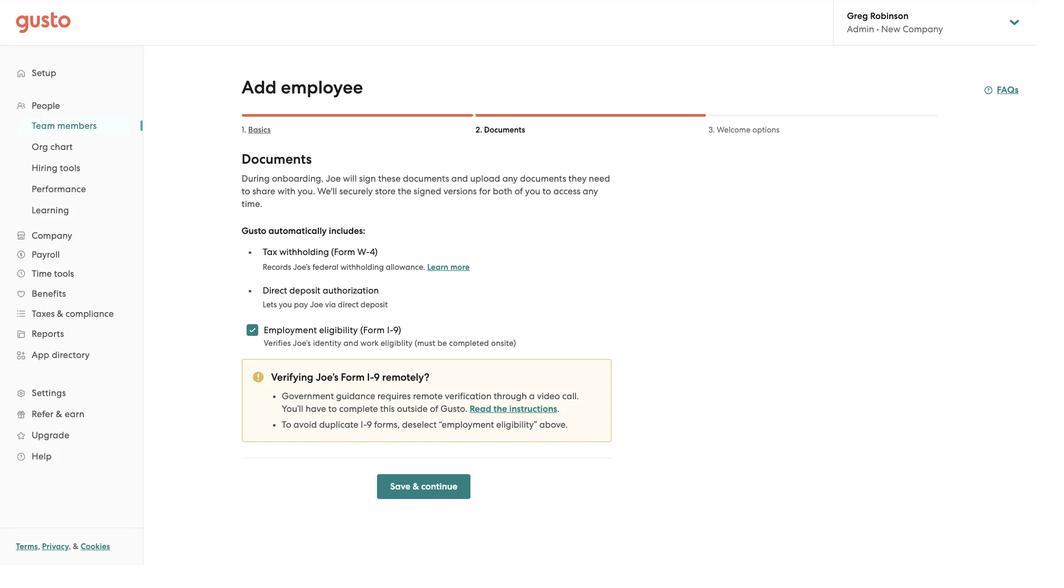 Task type: describe. For each thing, give the bounding box(es) containing it.
during onboarding, joe will sign these documents and upload any documents they need to share with you. we'll securely store the signed versions for both of you to access any time.
[[242, 173, 610, 209]]

to
[[282, 419, 291, 430]]

authorization
[[323, 285, 379, 296]]

direct deposit authorization lets you pay joe via direct deposit
[[263, 285, 388, 310]]

tax
[[263, 247, 277, 257]]

i- for form
[[367, 371, 374, 384]]

directory
[[52, 350, 90, 360]]

app directory
[[32, 350, 90, 360]]

outside
[[397, 404, 428, 414]]

includes:
[[329, 226, 366, 237]]

2 , from the left
[[69, 542, 71, 552]]

direct
[[338, 300, 359, 310]]

2 documents from the left
[[520, 173, 567, 184]]

team members link
[[19, 116, 132, 135]]

& for continue
[[413, 481, 419, 492]]

form
[[341, 371, 365, 384]]

eligibility
[[319, 325, 358, 335]]

you.
[[298, 186, 315, 197]]

(must
[[415, 339, 436, 348]]

onboarding,
[[272, 173, 324, 184]]

signed
[[414, 186, 442, 197]]

taxes
[[32, 309, 55, 319]]

versions
[[444, 186, 477, 197]]

verifies joe's identity and work eligiblity (must be completed onsite)
[[264, 339, 516, 348]]

a
[[529, 391, 535, 402]]

verifying joe's form i-9 remotely?
[[271, 371, 430, 384]]

& for earn
[[56, 409, 62, 419]]

requires
[[378, 391, 411, 402]]

be
[[438, 339, 447, 348]]

people button
[[11, 96, 132, 115]]

refer & earn
[[32, 409, 84, 419]]

list containing team members
[[0, 115, 143, 221]]

compliance
[[66, 309, 114, 319]]

1 horizontal spatial withholding
[[341, 263, 384, 272]]

this
[[380, 404, 395, 414]]

1 vertical spatial deposit
[[361, 300, 388, 310]]

1 , from the left
[[38, 542, 40, 552]]

greg robinson admin • new company
[[847, 11, 944, 34]]

setup link
[[11, 63, 132, 82]]

help
[[32, 451, 52, 462]]

employment
[[264, 325, 317, 335]]

lets
[[263, 300, 277, 310]]

eligiblity
[[381, 339, 413, 348]]

continue
[[421, 481, 458, 492]]

through
[[494, 391, 527, 402]]

joe's for verifying
[[316, 371, 339, 384]]

both
[[493, 186, 513, 197]]

guidance
[[336, 391, 375, 402]]

faqs
[[997, 85, 1019, 96]]

you inside direct deposit authorization lets you pay joe via direct deposit
[[279, 300, 292, 310]]

instructions
[[510, 404, 557, 415]]

1 documents from the left
[[403, 173, 449, 184]]

org
[[32, 142, 48, 152]]

privacy
[[42, 542, 69, 552]]

you inside during onboarding, joe will sign these documents and upload any documents they need to share with you. we'll securely store the signed versions for both of you to access any time.
[[525, 186, 541, 197]]

9 for remotely?
[[374, 371, 380, 384]]

time
[[32, 268, 52, 279]]

gusto
[[242, 226, 267, 237]]

read the instructions link
[[470, 404, 557, 415]]

need
[[589, 173, 610, 184]]

government
[[282, 391, 334, 402]]

terms link
[[16, 542, 38, 552]]

1 horizontal spatial any
[[583, 186, 598, 197]]

0 vertical spatial documents
[[484, 125, 525, 135]]

save
[[390, 481, 411, 492]]

w-
[[357, 247, 370, 257]]

cookies button
[[81, 540, 110, 553]]

joe inside direct deposit authorization lets you pay joe via direct deposit
[[310, 300, 323, 310]]

robinson
[[871, 11, 909, 22]]

video
[[537, 391, 560, 402]]

onsite)
[[491, 339, 516, 348]]

learning link
[[19, 201, 132, 220]]

read
[[470, 404, 492, 415]]

•
[[877, 24, 879, 34]]

read the instructions list
[[271, 390, 600, 431]]

welcome
[[717, 125, 751, 135]]

share
[[252, 186, 275, 197]]

more
[[451, 263, 470, 272]]

to inside government guidance requires remote verification through a video call. you'll have to complete this outside of gusto.
[[329, 404, 337, 414]]

upgrade link
[[11, 426, 132, 445]]

& for compliance
[[57, 309, 63, 319]]

earn
[[65, 409, 84, 419]]

for
[[479, 186, 491, 197]]

refer & earn link
[[11, 405, 132, 424]]

tools for hiring tools
[[60, 163, 80, 173]]

greg
[[847, 11, 868, 22]]

identity
[[313, 339, 342, 348]]

team
[[32, 120, 55, 131]]

Employment eligibility (Form I-9) checkbox
[[241, 319, 264, 342]]

welcome options
[[717, 125, 780, 135]]

of inside government guidance requires remote verification through a video call. you'll have to complete this outside of gusto.
[[430, 404, 439, 414]]

records
[[263, 263, 291, 272]]

upload
[[470, 173, 500, 184]]

help link
[[11, 447, 132, 466]]

4)
[[370, 247, 378, 257]]

joe's inside tax withholding (form w-4) records joe's federal withholding allowance. learn more
[[293, 263, 311, 272]]



Task type: locate. For each thing, give the bounding box(es) containing it.
tax withholding (form w-4) records joe's federal withholding allowance. learn more
[[263, 247, 470, 272]]

& inside save & continue button
[[413, 481, 419, 492]]

1 vertical spatial company
[[32, 230, 72, 241]]

list containing people
[[0, 96, 143, 467]]

verification
[[445, 391, 492, 402]]

0 vertical spatial of
[[515, 186, 523, 197]]

allowance.
[[386, 263, 426, 272]]

options
[[753, 125, 780, 135]]

1 horizontal spatial joe
[[326, 173, 341, 184]]

(form for eligibility
[[360, 325, 385, 335]]

have
[[306, 404, 326, 414]]

& inside "refer & earn" link
[[56, 409, 62, 419]]

add employee
[[242, 77, 363, 98]]

& inside taxes & compliance dropdown button
[[57, 309, 63, 319]]

hiring
[[32, 163, 58, 173]]

refer
[[32, 409, 54, 419]]

joe's down "employment"
[[293, 339, 311, 348]]

tools
[[60, 163, 80, 173], [54, 268, 74, 279]]

, left privacy
[[38, 542, 40, 552]]

withholding
[[279, 247, 329, 257], [341, 263, 384, 272]]

sign
[[359, 173, 376, 184]]

0 vertical spatial joe's
[[293, 263, 311, 272]]

company inside company dropdown button
[[32, 230, 72, 241]]

add
[[242, 77, 277, 98]]

i- for (form
[[387, 325, 393, 335]]

1 vertical spatial you
[[279, 300, 292, 310]]

chart
[[50, 142, 73, 152]]

0 vertical spatial tools
[[60, 163, 80, 173]]

list
[[0, 96, 143, 467], [0, 115, 143, 221], [247, 238, 612, 311]]

1 horizontal spatial (form
[[360, 325, 385, 335]]

documents up signed
[[403, 173, 449, 184]]

deposit
[[290, 285, 321, 296], [361, 300, 388, 310]]

2 vertical spatial joe's
[[316, 371, 339, 384]]

1 horizontal spatial and
[[452, 173, 468, 184]]

schmoe
[[995, 6, 1032, 18]]

and inside during onboarding, joe will sign these documents and upload any documents they need to share with you. we'll securely store the signed versions for both of you to access any time.
[[452, 173, 468, 184]]

joe inside during onboarding, joe will sign these documents and upload any documents they need to share with you. we'll securely store the signed versions for both of you to access any time.
[[326, 173, 341, 184]]

of
[[515, 186, 523, 197], [430, 404, 439, 414]]

0 vertical spatial joe
[[976, 6, 993, 18]]

i- up verifies joe's identity and work eligiblity (must be completed onsite)
[[387, 325, 393, 335]]

payroll
[[32, 249, 60, 260]]

terms
[[16, 542, 38, 552]]

0 horizontal spatial documents
[[403, 173, 449, 184]]

0 vertical spatial deposit
[[290, 285, 321, 296]]

1 horizontal spatial documents
[[484, 125, 525, 135]]

1 horizontal spatial i-
[[367, 371, 374, 384]]

any down need
[[583, 186, 598, 197]]

(form for withholding
[[331, 247, 355, 257]]

team members
[[32, 120, 97, 131]]

joe
[[976, 6, 993, 18], [326, 173, 341, 184], [310, 300, 323, 310]]

learn more button
[[427, 261, 470, 274]]

and down eligibility
[[344, 339, 359, 348]]

i- inside 'read the instructions' list
[[361, 419, 367, 430]]

1 vertical spatial (form
[[360, 325, 385, 335]]

deposit up pay
[[290, 285, 321, 296]]

remotely?
[[382, 371, 430, 384]]

verifies
[[264, 339, 291, 348]]

employee
[[281, 77, 363, 98]]

joe's left "form"
[[316, 371, 339, 384]]

hiring tools
[[32, 163, 80, 173]]

of down remote
[[430, 404, 439, 414]]

"employment
[[439, 419, 494, 430]]

app directory link
[[11, 346, 132, 365]]

0 horizontal spatial any
[[503, 173, 518, 184]]

read the instructions .
[[470, 404, 560, 415]]

1 vertical spatial i-
[[367, 371, 374, 384]]

0 horizontal spatial you
[[279, 300, 292, 310]]

& left the earn
[[56, 409, 62, 419]]

joe up we'll
[[326, 173, 341, 184]]

you'll
[[282, 404, 304, 414]]

setup
[[32, 68, 56, 78]]

these
[[378, 173, 401, 184]]

0 vertical spatial (form
[[331, 247, 355, 257]]

company
[[903, 24, 944, 34], [32, 230, 72, 241]]

9 right "form"
[[374, 371, 380, 384]]

company up payroll
[[32, 230, 72, 241]]

1 horizontal spatial 9
[[374, 371, 380, 384]]

time tools button
[[11, 264, 132, 283]]

0 horizontal spatial joe
[[310, 300, 323, 310]]

avoid
[[294, 419, 317, 430]]

0 horizontal spatial documents
[[242, 151, 312, 167]]

2 horizontal spatial i-
[[387, 325, 393, 335]]

tools down payroll dropdown button
[[54, 268, 74, 279]]

you right both
[[525, 186, 541, 197]]

federal
[[313, 263, 339, 272]]

the inside list
[[494, 404, 507, 415]]

(form inside tax withholding (form w-4) records joe's federal withholding allowance. learn more
[[331, 247, 355, 257]]

i- for duplicate
[[361, 419, 367, 430]]

1 vertical spatial documents
[[242, 151, 312, 167]]

1 horizontal spatial the
[[494, 404, 507, 415]]

1 vertical spatial and
[[344, 339, 359, 348]]

0 horizontal spatial deposit
[[290, 285, 321, 296]]

call.
[[563, 391, 579, 402]]

withholding down w-
[[341, 263, 384, 272]]

(form up work
[[360, 325, 385, 335]]

0 vertical spatial withholding
[[279, 247, 329, 257]]

0 horizontal spatial and
[[344, 339, 359, 348]]

1 vertical spatial joe's
[[293, 339, 311, 348]]

,
[[38, 542, 40, 552], [69, 542, 71, 552]]

settings link
[[11, 384, 132, 403]]

cookies
[[81, 542, 110, 552]]

direct
[[263, 285, 287, 296]]

app
[[32, 350, 49, 360]]

gusto.
[[441, 404, 468, 414]]

0 horizontal spatial ,
[[38, 542, 40, 552]]

0 horizontal spatial 9
[[367, 419, 372, 430]]

0 horizontal spatial to
[[242, 186, 250, 197]]

to right have
[[329, 404, 337, 414]]

0 vertical spatial 9
[[374, 371, 380, 384]]

, left cookies
[[69, 542, 71, 552]]

people
[[32, 100, 60, 111]]

1 horizontal spatial to
[[329, 404, 337, 414]]

0 vertical spatial company
[[903, 24, 944, 34]]

to left access
[[543, 186, 551, 197]]

0 horizontal spatial of
[[430, 404, 439, 414]]

documents
[[403, 173, 449, 184], [520, 173, 567, 184]]

1 horizontal spatial you
[[525, 186, 541, 197]]

1 horizontal spatial ,
[[69, 542, 71, 552]]

0 vertical spatial and
[[452, 173, 468, 184]]

and up "versions"
[[452, 173, 468, 184]]

joe left via
[[310, 300, 323, 310]]

2 vertical spatial i-
[[361, 419, 367, 430]]

company button
[[11, 226, 132, 245]]

list containing tax withholding (form w-4)
[[247, 238, 612, 311]]

9
[[374, 371, 380, 384], [367, 419, 372, 430]]

basics link
[[248, 125, 271, 135]]

privacy link
[[42, 542, 69, 552]]

with
[[278, 186, 296, 197]]

to up time.
[[242, 186, 250, 197]]

1 horizontal spatial company
[[903, 24, 944, 34]]

org chart
[[32, 142, 73, 152]]

joe left schmoe
[[976, 6, 993, 18]]

9 for forms,
[[367, 419, 372, 430]]

performance link
[[19, 180, 132, 199]]

any up both
[[503, 173, 518, 184]]

tools for time tools
[[54, 268, 74, 279]]

the inside during onboarding, joe will sign these documents and upload any documents they need to share with you. we'll securely store the signed versions for both of you to access any time.
[[398, 186, 412, 197]]

deposit right direct
[[361, 300, 388, 310]]

joe's
[[293, 263, 311, 272], [293, 339, 311, 348], [316, 371, 339, 384]]

verifying joe's form i-9 remotely? alert
[[242, 359, 612, 442]]

& right 'save'
[[413, 481, 419, 492]]

gusto automatically includes:
[[242, 226, 366, 237]]

0 horizontal spatial withholding
[[279, 247, 329, 257]]

time.
[[242, 199, 262, 209]]

1 horizontal spatial documents
[[520, 173, 567, 184]]

documents up access
[[520, 173, 567, 184]]

& left cookies
[[73, 542, 79, 552]]

i-
[[387, 325, 393, 335], [367, 371, 374, 384], [361, 419, 367, 430]]

9 inside 'read the instructions' list
[[367, 419, 372, 430]]

reports link
[[11, 324, 132, 343]]

joe's for verifies
[[293, 339, 311, 348]]

during
[[242, 173, 270, 184]]

gusto navigation element
[[0, 45, 143, 484]]

company inside greg robinson admin • new company
[[903, 24, 944, 34]]

tools inside dropdown button
[[54, 268, 74, 279]]

0 vertical spatial the
[[398, 186, 412, 197]]

0 vertical spatial any
[[503, 173, 518, 184]]

0 horizontal spatial the
[[398, 186, 412, 197]]

0 vertical spatial i-
[[387, 325, 393, 335]]

members
[[57, 120, 97, 131]]

tools down org chart link
[[60, 163, 80, 173]]

completed
[[449, 339, 489, 348]]

payroll button
[[11, 245, 132, 264]]

1 vertical spatial joe
[[326, 173, 341, 184]]

& right 'taxes'
[[57, 309, 63, 319]]

and
[[452, 173, 468, 184], [344, 339, 359, 348]]

save & continue
[[390, 481, 458, 492]]

i- right "form"
[[367, 371, 374, 384]]

documents up the upload at top
[[484, 125, 525, 135]]

you left pay
[[279, 300, 292, 310]]

learning
[[32, 205, 69, 216]]

forms,
[[374, 419, 400, 430]]

documents up onboarding,
[[242, 151, 312, 167]]

(form left w-
[[331, 247, 355, 257]]

0 horizontal spatial i-
[[361, 419, 367, 430]]

company right new
[[903, 24, 944, 34]]

2 horizontal spatial to
[[543, 186, 551, 197]]

9 left 'forms,' at the bottom left of page
[[367, 419, 372, 430]]

pay
[[294, 300, 308, 310]]

joe's left the federal
[[293, 263, 311, 272]]

documents
[[484, 125, 525, 135], [242, 151, 312, 167]]

1 horizontal spatial of
[[515, 186, 523, 197]]

the right store
[[398, 186, 412, 197]]

0 horizontal spatial (form
[[331, 247, 355, 257]]

1 vertical spatial the
[[494, 404, 507, 415]]

benefits
[[32, 288, 66, 299]]

remote
[[413, 391, 443, 402]]

of inside during onboarding, joe will sign these documents and upload any documents they need to share with you. we'll securely store the signed versions for both of you to access any time.
[[515, 186, 523, 197]]

joe's inside alert
[[316, 371, 339, 384]]

of right both
[[515, 186, 523, 197]]

2 vertical spatial joe
[[310, 300, 323, 310]]

1 vertical spatial any
[[583, 186, 598, 197]]

home image
[[16, 12, 71, 33]]

securely
[[339, 186, 373, 197]]

save & continue button
[[377, 474, 471, 499]]

they
[[569, 173, 587, 184]]

upgrade
[[32, 430, 69, 441]]

0 vertical spatial you
[[525, 186, 541, 197]]

org chart link
[[19, 137, 132, 156]]

i- down complete at the bottom
[[361, 419, 367, 430]]

1 vertical spatial withholding
[[341, 263, 384, 272]]

1 vertical spatial of
[[430, 404, 439, 414]]

terms , privacy , & cookies
[[16, 542, 110, 552]]

settings
[[32, 388, 66, 398]]

2 horizontal spatial joe
[[976, 6, 993, 18]]

0 horizontal spatial company
[[32, 230, 72, 241]]

1 vertical spatial 9
[[367, 419, 372, 430]]

reports
[[32, 329, 64, 339]]

1 horizontal spatial deposit
[[361, 300, 388, 310]]

withholding down gusto automatically includes:
[[279, 247, 329, 257]]

the down "through"
[[494, 404, 507, 415]]

1 vertical spatial tools
[[54, 268, 74, 279]]



Task type: vqa. For each thing, say whether or not it's contained in the screenshot.
I- related to duplicate
yes



